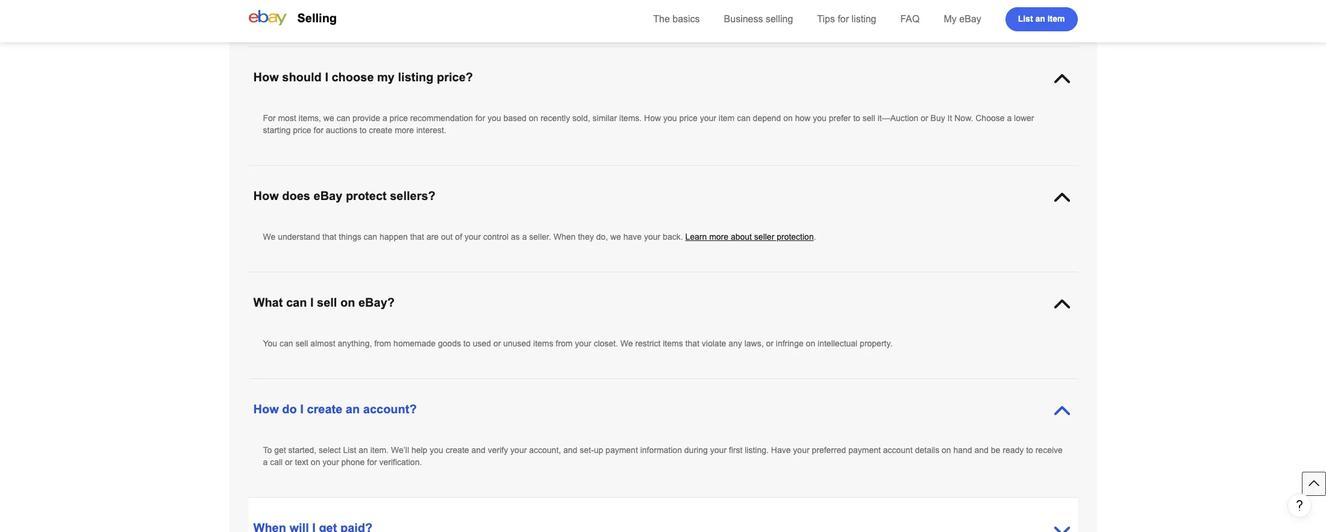 Task type: vqa. For each thing, say whether or not it's contained in the screenshot.
see for Default
no



Task type: describe. For each thing, give the bounding box(es) containing it.
sellers?
[[390, 189, 436, 202]]

phone
[[341, 457, 365, 467]]

1 horizontal spatial we
[[610, 232, 621, 242]]

to
[[263, 445, 272, 455]]

provide
[[353, 113, 380, 123]]

can right what
[[286, 296, 307, 309]]

text
[[295, 457, 309, 467]]

ebay right does
[[314, 189, 343, 202]]

2 supplies from the left
[[770, 7, 801, 16]]

preferred
[[812, 445, 846, 455]]

more inside "for most items, we can provide a price recommendation for you based on recently sold, similar items. how you price your item can depend on how you prefer to sell it—auction or buy it now. choose a lower starting price for auctions to create more interest."
[[395, 125, 414, 135]]

ebay right my in the right top of the page
[[960, 14, 982, 24]]

1 horizontal spatial are
[[803, 7, 815, 16]]

homemade
[[394, 339, 436, 348]]

to get started, select list an item. we'll help you create and verify your account, and set-up payment information during your first listing. have your preferred payment account details on hand and be ready to receive a call or text on your phone for verification.
[[263, 445, 1063, 467]]

may
[[418, 7, 433, 16]]

to right prefer
[[853, 113, 861, 123]]

how for how do i create an account?
[[253, 403, 279, 416]]

business selling link
[[724, 14, 793, 24]]

for inside to get started, select list an item. we'll help you create and verify your account, and set-up payment information during your first listing. have your preferred payment account details on hand and be ready to receive a call or text on your phone for verification.
[[367, 457, 377, 467]]

ebay right touch,
[[715, 7, 734, 16]]

goods
[[438, 339, 461, 348]]

do,
[[596, 232, 608, 242]]

how inside "for most items, we can provide a price recommendation for you based on recently sold, similar items. how you price your item can depend on how you prefer to sell it—auction or buy it now. choose a lower starting price for auctions to create more interest."
[[644, 113, 661, 123]]

create inside to get started, select list an item. we'll help you create and verify your account, and set-up payment information during your first listing. have your preferred payment account details on hand and be ready to receive a call or text on your phone for verification.
[[446, 445, 469, 455]]

business
[[724, 14, 763, 24]]

we'll
[[391, 445, 409, 455]]

selling
[[297, 11, 337, 25]]

help
[[412, 445, 428, 455]]

recently
[[541, 113, 570, 123]]

or inside to get started, select list an item. we'll help you create and verify your account, and set-up payment information during your first listing. have your preferred payment account details on hand and be ready to receive a call or text on your phone for verification.
[[285, 457, 293, 467]]

can left 'depend'
[[737, 113, 751, 123]]

starting
[[263, 125, 291, 135]]

for inside "for most items, we can provide a price recommendation for you based on recently sold, similar items. how you price your item can depend on how you prefer to sell it—auction or buy it now. choose a lower starting price for auctions to create more interest."
[[263, 113, 276, 123]]

1 vertical spatial any
[[729, 339, 742, 348]]

or right laws,
[[766, 339, 774, 348]]

or inside "for most items, we can provide a price recommendation for you based on recently sold, similar items. how you price your item can depend on how you prefer to sell it—auction or buy it now. choose a lower starting price for auctions to create more interest."
[[921, 113, 928, 123]]

my ebay link
[[944, 14, 982, 24]]

tips
[[817, 14, 835, 24]]

you can use any packaging supplies you may already have at home or get free boxes from carriers. for an added touch, ebay branded supplies are available to purchase. buy ebay branded packaging .
[[263, 7, 1015, 16]]

business selling
[[724, 14, 793, 24]]

1 branded from the left
[[736, 7, 767, 16]]

1 and from the left
[[472, 445, 486, 455]]

2 packaging from the left
[[974, 7, 1012, 16]]

on right based
[[529, 113, 538, 123]]

ebay left my in the right top of the page
[[919, 7, 938, 16]]

up
[[594, 445, 603, 455]]

0 horizontal spatial listing
[[398, 71, 434, 84]]

how for how does ebay protect sellers?
[[253, 189, 279, 202]]

your left back.
[[644, 232, 661, 242]]

infringe
[[776, 339, 804, 348]]

intellectual
[[818, 339, 858, 348]]

list an item
[[1018, 14, 1065, 23]]

an inside to get started, select list an item. we'll help you create and verify your account, and set-up payment information during your first listing. have your preferred payment account details on hand and be ready to receive a call or text on your phone for verification.
[[359, 445, 368, 455]]

can left the almost
[[280, 339, 293, 348]]

it—auction
[[878, 113, 919, 123]]

at
[[486, 7, 494, 16]]

0 vertical spatial .
[[1012, 7, 1015, 16]]

property.
[[860, 339, 893, 348]]

account
[[883, 445, 913, 455]]

1 horizontal spatial from
[[556, 339, 573, 348]]

a right provide
[[383, 113, 387, 123]]

tips for listing
[[817, 14, 877, 24]]

based
[[504, 113, 527, 123]]

of
[[455, 232, 462, 242]]

0 horizontal spatial that
[[322, 232, 337, 242]]

items,
[[299, 113, 321, 123]]

selling
[[766, 14, 793, 24]]

the basics
[[653, 14, 700, 24]]

item inside list an item link
[[1048, 14, 1065, 23]]

my
[[944, 14, 957, 24]]

on right text
[[311, 457, 320, 467]]

verification.
[[379, 457, 422, 467]]

tips for listing link
[[817, 14, 877, 24]]

seller
[[754, 232, 775, 242]]

you for you can use any packaging supplies you may already have at home or get free boxes from carriers. for an added touch, ebay branded supplies are available to purchase. buy ebay branded packaging .
[[263, 7, 277, 16]]

2 horizontal spatial from
[[585, 7, 602, 16]]

control
[[483, 232, 509, 242]]

started,
[[288, 445, 317, 455]]

protect
[[346, 189, 387, 202]]

item.
[[370, 445, 389, 455]]

my ebay
[[944, 14, 982, 24]]

how does ebay protect sellers?
[[253, 189, 436, 202]]

back.
[[663, 232, 683, 242]]

a right the as
[[522, 232, 527, 242]]

does
[[282, 189, 310, 202]]

buy ebay branded packaging link
[[902, 7, 1012, 16]]

your right have
[[793, 445, 810, 455]]

how for how should i choose my listing price?
[[253, 71, 279, 84]]

1 vertical spatial are
[[427, 232, 439, 242]]

for down items,
[[314, 125, 324, 135]]

carriers.
[[604, 7, 635, 16]]

your left closet.
[[575, 339, 592, 348]]

boxes
[[560, 7, 583, 16]]

use
[[296, 7, 309, 16]]

receive
[[1036, 445, 1063, 455]]

1 horizontal spatial sell
[[317, 296, 337, 309]]

you right how
[[813, 113, 827, 123]]

anything,
[[338, 339, 372, 348]]

1 horizontal spatial price
[[390, 113, 408, 123]]

should
[[282, 71, 322, 84]]

to down provide
[[360, 125, 367, 135]]

purchase.
[[863, 7, 900, 16]]

faq
[[901, 14, 920, 24]]

when
[[554, 232, 576, 242]]

or right used
[[493, 339, 501, 348]]

happen
[[380, 232, 408, 242]]

understand
[[278, 232, 320, 242]]

0 vertical spatial buy
[[902, 7, 917, 16]]

or right home
[[519, 7, 527, 16]]

during
[[684, 445, 708, 455]]

list an item link
[[1006, 7, 1078, 31]]

0 vertical spatial we
[[263, 232, 276, 242]]

already
[[436, 7, 463, 16]]

you left based
[[488, 113, 501, 123]]

on left hand
[[942, 445, 951, 455]]

as
[[511, 232, 520, 242]]

2 items from the left
[[663, 339, 683, 348]]

choose
[[332, 71, 374, 84]]

details
[[915, 445, 940, 455]]

hand
[[954, 445, 972, 455]]

i for can
[[310, 296, 314, 309]]

1 packaging from the left
[[327, 7, 366, 16]]

1 horizontal spatial more
[[709, 232, 729, 242]]

your right verify
[[511, 445, 527, 455]]

now.
[[955, 113, 974, 123]]

violate
[[702, 339, 726, 348]]

0 vertical spatial listing
[[852, 14, 877, 24]]

sell inside "for most items, we can provide a price recommendation for you based on recently sold, similar items. how you price your item can depend on how you prefer to sell it—auction or buy it now. choose a lower starting price for auctions to create more interest."
[[863, 113, 876, 123]]



Task type: locate. For each thing, give the bounding box(es) containing it.
for left the
[[637, 7, 650, 16]]

on left "ebay?"
[[340, 296, 355, 309]]

buy right "purchase."
[[902, 7, 917, 16]]

0 vertical spatial are
[[803, 7, 815, 16]]

you for you can sell almost anything, from homemade goods to used or unused items from your closet. we restrict items that violate any laws, or infringe on intellectual property.
[[263, 339, 277, 348]]

what
[[253, 296, 283, 309]]

item inside "for most items, we can provide a price recommendation for you based on recently sold, similar items. how you price your item can depend on how you prefer to sell it—auction or buy it now. choose a lower starting price for auctions to create more interest."
[[719, 113, 735, 123]]

you down what
[[263, 339, 277, 348]]

or right call
[[285, 457, 293, 467]]

restrict
[[635, 339, 661, 348]]

call
[[270, 457, 283, 467]]

1 horizontal spatial get
[[529, 7, 541, 16]]

0 horizontal spatial .
[[814, 232, 816, 242]]

get up call
[[274, 445, 286, 455]]

we right the do,
[[610, 232, 621, 242]]

0 vertical spatial more
[[395, 125, 414, 135]]

depend
[[753, 113, 781, 123]]

ready
[[1003, 445, 1024, 455]]

0 vertical spatial get
[[529, 7, 541, 16]]

1 horizontal spatial create
[[369, 125, 392, 135]]

2 vertical spatial sell
[[296, 339, 308, 348]]

we inside "for most items, we can provide a price recommendation for you based on recently sold, similar items. how you price your item can depend on how you prefer to sell it—auction or buy it now. choose a lower starting price for auctions to create more interest."
[[324, 113, 334, 123]]

sell left the almost
[[296, 339, 308, 348]]

1 horizontal spatial payment
[[849, 445, 881, 455]]

or left it
[[921, 113, 928, 123]]

3 and from the left
[[975, 445, 989, 455]]

more left "about"
[[709, 232, 729, 242]]

0 horizontal spatial any
[[312, 7, 325, 16]]

unused
[[503, 339, 531, 348]]

1 vertical spatial sell
[[317, 296, 337, 309]]

2 vertical spatial create
[[446, 445, 469, 455]]

0 horizontal spatial price
[[293, 125, 311, 135]]

get
[[529, 7, 541, 16], [274, 445, 286, 455]]

0 horizontal spatial supplies
[[368, 7, 399, 16]]

0 horizontal spatial we
[[263, 232, 276, 242]]

first
[[729, 445, 743, 455]]

listing right available
[[852, 14, 877, 24]]

and left be
[[975, 445, 989, 455]]

touch,
[[690, 7, 713, 16]]

protection
[[777, 232, 814, 242]]

your left first
[[710, 445, 727, 455]]

for
[[838, 14, 849, 24], [475, 113, 485, 123], [314, 125, 324, 135], [367, 457, 377, 467]]

1 horizontal spatial branded
[[940, 7, 971, 16]]

we up the auctions
[[324, 113, 334, 123]]

1 horizontal spatial .
[[1012, 7, 1015, 16]]

most
[[278, 113, 296, 123]]

that left things
[[322, 232, 337, 242]]

and left verify
[[472, 445, 486, 455]]

2 branded from the left
[[940, 7, 971, 16]]

added
[[664, 7, 687, 16]]

a left lower
[[1007, 113, 1012, 123]]

listing.
[[745, 445, 769, 455]]

2 horizontal spatial i
[[325, 71, 328, 84]]

can
[[280, 7, 293, 16], [337, 113, 350, 123], [737, 113, 751, 123], [364, 232, 377, 242], [286, 296, 307, 309], [280, 339, 293, 348]]

account?
[[363, 403, 417, 416]]

0 horizontal spatial item
[[719, 113, 735, 123]]

on left how
[[784, 113, 793, 123]]

1 horizontal spatial any
[[729, 339, 742, 348]]

lower
[[1014, 113, 1034, 123]]

it
[[948, 113, 952, 123]]

create right do
[[307, 403, 342, 416]]

1 horizontal spatial i
[[310, 296, 314, 309]]

2 and from the left
[[563, 445, 578, 455]]

0 horizontal spatial and
[[472, 445, 486, 455]]

they
[[578, 232, 594, 242]]

the
[[653, 14, 670, 24]]

2 you from the top
[[263, 339, 277, 348]]

1 vertical spatial we
[[621, 339, 633, 348]]

available
[[818, 7, 851, 16]]

payment left account
[[849, 445, 881, 455]]

list inside list an item link
[[1018, 14, 1033, 23]]

interest.
[[416, 125, 446, 135]]

that left violate
[[686, 339, 700, 348]]

on right infringe
[[806, 339, 815, 348]]

packaging right my in the right top of the page
[[974, 7, 1012, 16]]

you right help
[[430, 445, 443, 455]]

items.
[[619, 113, 642, 123]]

packaging right use
[[327, 7, 366, 16]]

how left do
[[253, 403, 279, 416]]

we left understand
[[263, 232, 276, 242]]

payment right 'up'
[[606, 445, 638, 455]]

price right items.
[[679, 113, 698, 123]]

for up starting
[[263, 113, 276, 123]]

sold,
[[573, 113, 590, 123]]

the basics link
[[653, 14, 700, 24]]

have
[[466, 7, 484, 16], [624, 232, 642, 242]]

item
[[1048, 14, 1065, 23], [719, 113, 735, 123]]

1 supplies from the left
[[368, 7, 399, 16]]

from left closet.
[[556, 339, 573, 348]]

1 vertical spatial buy
[[931, 113, 945, 123]]

for down item.
[[367, 457, 377, 467]]

and left set-
[[563, 445, 578, 455]]

can left use
[[280, 7, 293, 16]]

you inside to get started, select list an item. we'll help you create and verify your account, and set-up payment information during your first listing. have your preferred payment account details on hand and be ready to receive a call or text on your phone for verification.
[[430, 445, 443, 455]]

from
[[585, 7, 602, 16], [374, 339, 391, 348], [556, 339, 573, 348]]

more left interest.
[[395, 125, 414, 135]]

can right things
[[364, 232, 377, 242]]

0 horizontal spatial i
[[300, 403, 304, 416]]

you right items.
[[664, 113, 677, 123]]

1 vertical spatial get
[[274, 445, 286, 455]]

get inside to get started, select list an item. we'll help you create and verify your account, and set-up payment information during your first listing. have your preferred payment account details on hand and be ready to receive a call or text on your phone for verification.
[[274, 445, 286, 455]]

price right provide
[[390, 113, 408, 123]]

a inside to get started, select list an item. we'll help you create and verify your account, and set-up payment information during your first listing. have your preferred payment account details on hand and be ready to receive a call or text on your phone for verification.
[[263, 457, 268, 467]]

have left 'at'
[[466, 7, 484, 16]]

1 payment from the left
[[606, 445, 638, 455]]

you left use
[[263, 7, 277, 16]]

set-
[[580, 445, 594, 455]]

how
[[795, 113, 811, 123]]

0 horizontal spatial branded
[[736, 7, 767, 16]]

my
[[377, 71, 395, 84]]

1 horizontal spatial we
[[621, 339, 633, 348]]

0 horizontal spatial items
[[533, 339, 554, 348]]

0 horizontal spatial buy
[[902, 7, 917, 16]]

listing right my
[[398, 71, 434, 84]]

2 horizontal spatial and
[[975, 445, 989, 455]]

sell right prefer
[[863, 113, 876, 123]]

ebay?
[[359, 296, 395, 309]]

we understand that things can happen that are out of your control as a seller. when they do, we have your back. learn more about seller protection .
[[263, 232, 816, 242]]

laws,
[[745, 339, 764, 348]]

almost
[[311, 339, 335, 348]]

items right unused
[[533, 339, 554, 348]]

. right seller
[[814, 232, 816, 242]]

1 vertical spatial list
[[343, 445, 356, 455]]

0 vertical spatial item
[[1048, 14, 1065, 23]]

1 horizontal spatial buy
[[931, 113, 945, 123]]

i for do
[[300, 403, 304, 416]]

items
[[533, 339, 554, 348], [663, 339, 683, 348]]

1 vertical spatial more
[[709, 232, 729, 242]]

create down provide
[[369, 125, 392, 135]]

verify
[[488, 445, 508, 455]]

listing
[[852, 14, 877, 24], [398, 71, 434, 84]]

.
[[1012, 7, 1015, 16], [814, 232, 816, 242]]

0 horizontal spatial more
[[395, 125, 414, 135]]

i right 'should'
[[325, 71, 328, 84]]

1 horizontal spatial supplies
[[770, 7, 801, 16]]

that right "happen"
[[410, 232, 424, 242]]

how right items.
[[644, 113, 661, 123]]

have right the do,
[[624, 232, 642, 242]]

0 horizontal spatial are
[[427, 232, 439, 242]]

2 horizontal spatial price
[[679, 113, 698, 123]]

0 vertical spatial you
[[263, 7, 277, 16]]

0 vertical spatial for
[[637, 7, 650, 16]]

0 horizontal spatial list
[[343, 445, 356, 455]]

0 vertical spatial i
[[325, 71, 328, 84]]

you
[[263, 7, 277, 16], [263, 339, 277, 348]]

account,
[[529, 445, 561, 455]]

how do i create an account?
[[253, 403, 417, 416]]

you left may on the top of page
[[402, 7, 415, 16]]

from right anything,
[[374, 339, 391, 348]]

1 horizontal spatial item
[[1048, 14, 1065, 23]]

packaging
[[327, 7, 366, 16], [974, 7, 1012, 16]]

1 horizontal spatial that
[[410, 232, 424, 242]]

get left free
[[529, 7, 541, 16]]

used
[[473, 339, 491, 348]]

price?
[[437, 71, 473, 84]]

similar
[[593, 113, 617, 123]]

about
[[731, 232, 752, 242]]

an
[[652, 7, 661, 16], [1036, 14, 1045, 23], [346, 403, 360, 416], [359, 445, 368, 455]]

help, opens dialogs image
[[1294, 500, 1306, 512]]

supplies left may on the top of page
[[368, 7, 399, 16]]

0 horizontal spatial we
[[324, 113, 334, 123]]

be
[[991, 445, 1001, 455]]

1 vertical spatial have
[[624, 232, 642, 242]]

0 vertical spatial create
[[369, 125, 392, 135]]

items right restrict
[[663, 339, 683, 348]]

your right "of" at the left of the page
[[465, 232, 481, 242]]

1 vertical spatial listing
[[398, 71, 434, 84]]

1 items from the left
[[533, 339, 554, 348]]

0 horizontal spatial get
[[274, 445, 286, 455]]

0 horizontal spatial create
[[307, 403, 342, 416]]

to right available
[[853, 7, 860, 16]]

i right do
[[300, 403, 304, 416]]

0 vertical spatial have
[[466, 7, 484, 16]]

0 vertical spatial sell
[[863, 113, 876, 123]]

create inside "for most items, we can provide a price recommendation for you based on recently sold, similar items. how you price your item can depend on how you prefer to sell it—auction or buy it now. choose a lower starting price for auctions to create more interest."
[[369, 125, 392, 135]]

we
[[324, 113, 334, 123], [610, 232, 621, 242]]

1 vertical spatial .
[[814, 232, 816, 242]]

1 vertical spatial i
[[310, 296, 314, 309]]

do
[[282, 403, 297, 416]]

your
[[700, 113, 717, 123], [465, 232, 481, 242], [644, 232, 661, 242], [575, 339, 592, 348], [511, 445, 527, 455], [710, 445, 727, 455], [793, 445, 810, 455], [323, 457, 339, 467]]

for most items, we can provide a price recommendation for you based on recently sold, similar items. how you price your item can depend on how you prefer to sell it—auction or buy it now. choose a lower starting price for auctions to create more interest.
[[263, 113, 1034, 135]]

learn
[[685, 232, 707, 242]]

i for should
[[325, 71, 328, 84]]

1 horizontal spatial and
[[563, 445, 578, 455]]

1 vertical spatial item
[[719, 113, 735, 123]]

auctions
[[326, 125, 357, 135]]

your inside "for most items, we can provide a price recommendation for you based on recently sold, similar items. how you price your item can depend on how you prefer to sell it—auction or buy it now. choose a lower starting price for auctions to create more interest."
[[700, 113, 717, 123]]

to inside to get started, select list an item. we'll help you create and verify your account, and set-up payment information during your first listing. have your preferred payment account details on hand and be ready to receive a call or text on your phone for verification.
[[1026, 445, 1033, 455]]

branded right faq
[[940, 7, 971, 16]]

list
[[1018, 14, 1033, 23], [343, 445, 356, 455]]

1 vertical spatial we
[[610, 232, 621, 242]]

2 payment from the left
[[849, 445, 881, 455]]

for right tips
[[838, 14, 849, 24]]

ebay
[[715, 7, 734, 16], [919, 7, 938, 16], [960, 14, 982, 24], [314, 189, 343, 202]]

can up the auctions
[[337, 113, 350, 123]]

0 horizontal spatial from
[[374, 339, 391, 348]]

0 vertical spatial any
[[312, 7, 325, 16]]

from right boxes
[[585, 7, 602, 16]]

to right ready
[[1026, 445, 1033, 455]]

0 horizontal spatial payment
[[606, 445, 638, 455]]

0 vertical spatial we
[[324, 113, 334, 123]]

2 vertical spatial i
[[300, 403, 304, 416]]

0 horizontal spatial for
[[263, 113, 276, 123]]

supplies
[[368, 7, 399, 16], [770, 7, 801, 16]]

any left laws,
[[729, 339, 742, 348]]

buy
[[902, 7, 917, 16], [931, 113, 945, 123]]

choose
[[976, 113, 1005, 123]]

1 horizontal spatial listing
[[852, 14, 877, 24]]

you
[[402, 7, 415, 16], [488, 113, 501, 123], [664, 113, 677, 123], [813, 113, 827, 123], [430, 445, 443, 455]]

1 vertical spatial create
[[307, 403, 342, 416]]

0 horizontal spatial sell
[[296, 339, 308, 348]]

closet.
[[594, 339, 618, 348]]

1 horizontal spatial list
[[1018, 14, 1033, 23]]

. left the list an item
[[1012, 7, 1015, 16]]

list inside to get started, select list an item. we'll help you create and verify your account, and set-up payment information during your first listing. have your preferred payment account details on hand and be ready to receive a call or text on your phone for verification.
[[343, 445, 356, 455]]

we right closet.
[[621, 339, 633, 348]]

select
[[319, 445, 341, 455]]

1 horizontal spatial packaging
[[974, 7, 1012, 16]]

buy inside "for most items, we can provide a price recommendation for you based on recently sold, similar items. how you price your item can depend on how you prefer to sell it—auction or buy it now. choose a lower starting price for auctions to create more interest."
[[931, 113, 945, 123]]

create right help
[[446, 445, 469, 455]]

sell up the almost
[[317, 296, 337, 309]]

on
[[529, 113, 538, 123], [784, 113, 793, 123], [340, 296, 355, 309], [806, 339, 815, 348], [942, 445, 951, 455], [311, 457, 320, 467]]

create
[[369, 125, 392, 135], [307, 403, 342, 416], [446, 445, 469, 455]]

for left based
[[475, 113, 485, 123]]

0 vertical spatial list
[[1018, 14, 1033, 23]]

0 horizontal spatial packaging
[[327, 7, 366, 16]]

a left call
[[263, 457, 268, 467]]

how left does
[[253, 189, 279, 202]]

branded right touch,
[[736, 7, 767, 16]]

buy left it
[[931, 113, 945, 123]]

i up the almost
[[310, 296, 314, 309]]

1 vertical spatial for
[[263, 113, 276, 123]]

branded
[[736, 7, 767, 16], [940, 7, 971, 16]]

to left used
[[463, 339, 471, 348]]

2 horizontal spatial create
[[446, 445, 469, 455]]

your left 'depend'
[[700, 113, 717, 123]]

2 horizontal spatial sell
[[863, 113, 876, 123]]

1 horizontal spatial for
[[637, 7, 650, 16]]

price down items,
[[293, 125, 311, 135]]

more
[[395, 125, 414, 135], [709, 232, 729, 242]]

1 vertical spatial you
[[263, 339, 277, 348]]

2 horizontal spatial that
[[686, 339, 700, 348]]

1 you from the top
[[263, 7, 277, 16]]

a
[[383, 113, 387, 123], [1007, 113, 1012, 123], [522, 232, 527, 242], [263, 457, 268, 467]]

your down select at the bottom of page
[[323, 457, 339, 467]]

are
[[803, 7, 815, 16], [427, 232, 439, 242]]

0 horizontal spatial have
[[466, 7, 484, 16]]

1 horizontal spatial have
[[624, 232, 642, 242]]

1 horizontal spatial items
[[663, 339, 683, 348]]

any right use
[[312, 7, 325, 16]]



